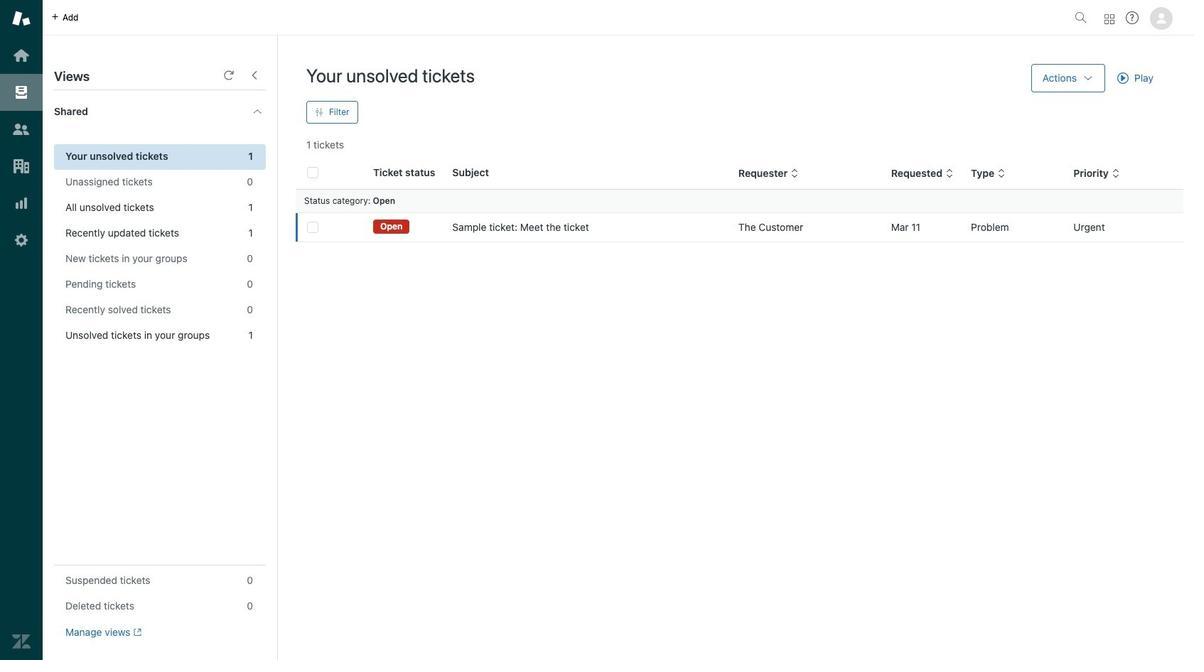 Task type: locate. For each thing, give the bounding box(es) containing it.
row
[[296, 213, 1183, 242]]

views image
[[12, 83, 31, 102]]

opens in a new tab image
[[130, 629, 141, 637]]

zendesk products image
[[1105, 14, 1114, 24]]

organizations image
[[12, 157, 31, 176]]

customers image
[[12, 120, 31, 139]]

refresh views pane image
[[223, 70, 235, 81]]

get help image
[[1126, 11, 1139, 24]]

heading
[[43, 90, 277, 133]]

zendesk image
[[12, 633, 31, 651]]



Task type: describe. For each thing, give the bounding box(es) containing it.
get started image
[[12, 46, 31, 65]]

main element
[[0, 0, 43, 660]]

reporting image
[[12, 194, 31, 213]]

admin image
[[12, 231, 31, 249]]

zendesk support image
[[12, 9, 31, 28]]

hide panel views image
[[249, 70, 260, 81]]



